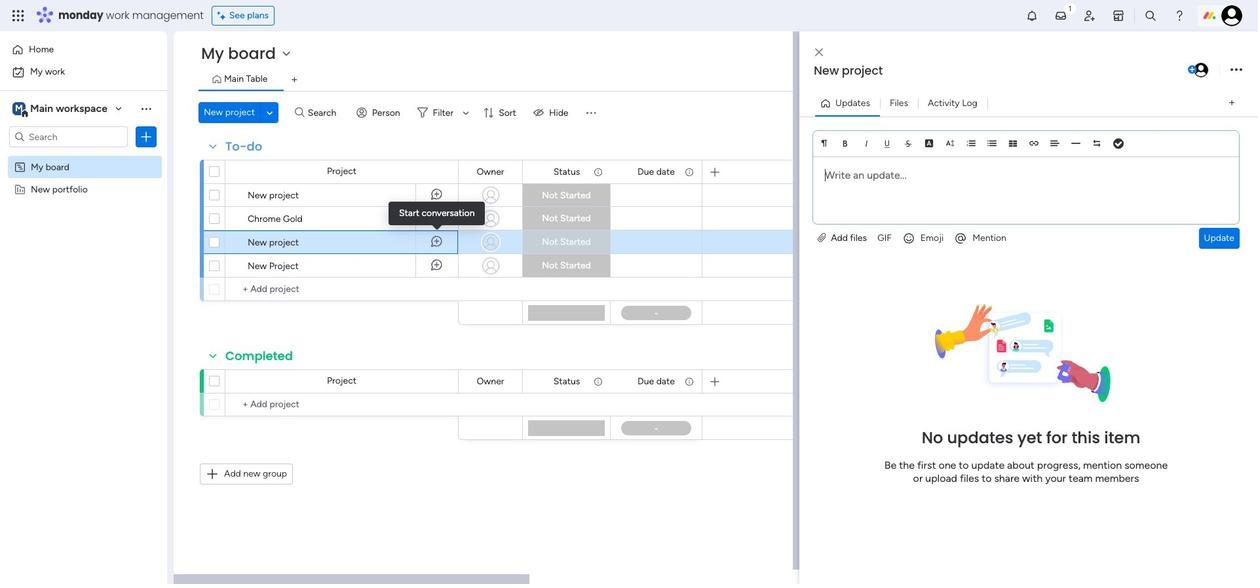 Task type: vqa. For each thing, say whether or not it's contained in the screenshot.
Close Recently visited icon
no



Task type: describe. For each thing, give the bounding box(es) containing it.
arrow down image
[[458, 105, 474, 121]]

search everything image
[[1145, 9, 1158, 22]]

1 vertical spatial options image
[[140, 130, 153, 144]]

Search in workspace field
[[28, 129, 109, 145]]

1 column information image from the top
[[593, 167, 604, 177]]

2 vertical spatial option
[[0, 155, 167, 158]]

dapulse addbtn image
[[1188, 66, 1197, 74]]

help image
[[1173, 9, 1187, 22]]

text color image
[[925, 139, 934, 148]]

close image
[[815, 48, 823, 57]]

strikethrough image
[[904, 139, 913, 148]]

workspace selection element
[[12, 101, 109, 118]]

1 vertical spatial add view image
[[1230, 98, 1235, 108]]

workspace options image
[[140, 102, 153, 115]]

update feed image
[[1055, 9, 1068, 22]]

angle down image
[[267, 108, 273, 118]]

jacob simon image
[[1222, 5, 1243, 26]]

v2 search image
[[295, 105, 305, 120]]

1 image
[[1065, 1, 1076, 15]]

Search field
[[305, 104, 344, 122]]

format image
[[820, 139, 829, 148]]

1. numbers image
[[967, 139, 976, 148]]

2 column information image from the top
[[593, 377, 604, 387]]

notifications image
[[1026, 9, 1039, 22]]

0 vertical spatial add view image
[[292, 75, 297, 85]]

bold image
[[841, 139, 850, 148]]

1 horizontal spatial options image
[[1231, 61, 1243, 79]]

menu image
[[584, 106, 598, 119]]



Task type: locate. For each thing, give the bounding box(es) containing it.
option
[[8, 39, 159, 60], [8, 62, 159, 83], [0, 155, 167, 158]]

see plans image
[[217, 9, 229, 23]]

0 vertical spatial column information image
[[684, 167, 695, 177]]

1 vertical spatial option
[[8, 62, 159, 83]]

workspace image
[[12, 102, 26, 116]]

1 vertical spatial column information image
[[593, 377, 604, 387]]

1 horizontal spatial add view image
[[1230, 98, 1235, 108]]

0 vertical spatial column information image
[[593, 167, 604, 177]]

&bull; bullets image
[[988, 139, 997, 148]]

select product image
[[12, 9, 25, 22]]

None field
[[811, 62, 1186, 79], [222, 138, 266, 155], [474, 165, 508, 179], [550, 165, 584, 179], [635, 165, 678, 179], [222, 348, 296, 365], [474, 375, 508, 389], [550, 375, 584, 389], [635, 375, 678, 389], [811, 62, 1186, 79], [222, 138, 266, 155], [474, 165, 508, 179], [550, 165, 584, 179], [635, 165, 678, 179], [222, 348, 296, 365], [474, 375, 508, 389], [550, 375, 584, 389], [635, 375, 678, 389]]

options image down workspace options image
[[140, 130, 153, 144]]

size image
[[946, 139, 955, 148]]

line image
[[1072, 139, 1081, 148]]

table image
[[1009, 139, 1018, 148]]

invite members image
[[1084, 9, 1097, 22]]

0 horizontal spatial options image
[[140, 130, 153, 144]]

jacob simon image
[[1193, 62, 1210, 79]]

0 vertical spatial options image
[[1231, 61, 1243, 79]]

options image right jacob simon image
[[1231, 61, 1243, 79]]

2 column information image from the top
[[684, 377, 695, 387]]

tab list
[[199, 69, 1232, 91]]

italic image
[[862, 139, 871, 148]]

column information image
[[593, 167, 604, 177], [593, 377, 604, 387]]

checklist image
[[1114, 139, 1124, 149]]

list box
[[0, 153, 167, 377]]

column information image
[[684, 167, 695, 177], [684, 377, 695, 387]]

link image
[[1030, 139, 1039, 148]]

dapulse attachment image
[[818, 232, 826, 244]]

rtl ltr image
[[1093, 139, 1102, 148]]

options image
[[1231, 61, 1243, 79], [140, 130, 153, 144]]

underline image
[[883, 139, 892, 148]]

tab
[[284, 69, 305, 90]]

monday marketplace image
[[1112, 9, 1126, 22]]

1 vertical spatial column information image
[[684, 377, 695, 387]]

0 horizontal spatial add view image
[[292, 75, 297, 85]]

1 column information image from the top
[[684, 167, 695, 177]]

add view image
[[292, 75, 297, 85], [1230, 98, 1235, 108]]

align image
[[1051, 139, 1060, 148]]

0 vertical spatial option
[[8, 39, 159, 60]]



